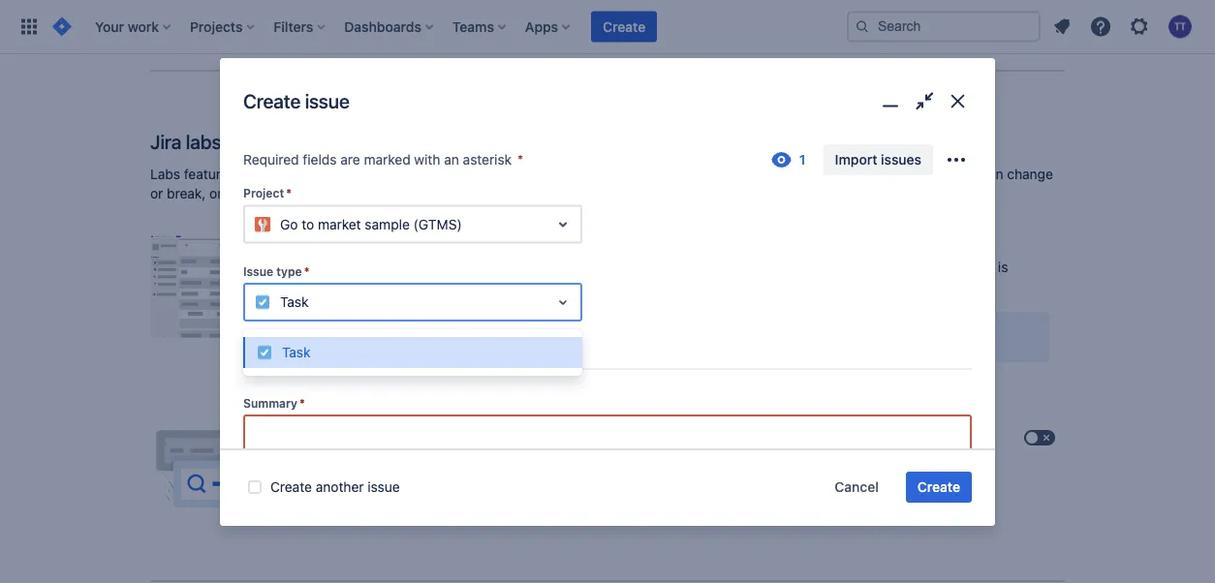 Task type: describe. For each thing, give the bounding box(es) containing it.
search image
[[855, 19, 870, 34]]

can
[[981, 166, 1004, 182]]

create another issue
[[270, 479, 400, 495]]

new
[[303, 234, 331, 250]]

learn about issue types
[[243, 328, 373, 342]]

at
[[384, 186, 396, 202]]

0 vertical spatial issue
[[305, 90, 350, 112]]

they
[[950, 166, 977, 182]]

another
[[316, 479, 364, 495]]

1 horizontal spatial in
[[589, 279, 600, 295]]

go to market sample (gtms)
[[280, 216, 462, 232]]

so
[[932, 166, 946, 182]]

enable
[[303, 259, 345, 275]]

2 or from the left
[[210, 186, 222, 202]]

1 vertical spatial layout
[[444, 259, 482, 275]]

same,
[[817, 259, 855, 275]]

issues
[[881, 151, 922, 167]]

1 is from the left
[[780, 259, 790, 275]]

required fields are marked with an asterisk *
[[243, 151, 524, 167]]

when
[[621, 445, 655, 461]]

1 vertical spatial smart
[[444, 465, 481, 481]]

new inside the labs features let us experiment with new ideas and get real-world feedback to improve on them. they are works in progress, so they can change or break, or may not end up released at all.
[[380, 166, 406, 182]]

create banner
[[0, 0, 1215, 54]]

disabled
[[490, 329, 542, 345]]

feedback
[[565, 166, 623, 182]]

* left "world"
[[517, 151, 524, 167]]

they
[[756, 166, 787, 182]]

not
[[256, 186, 276, 202]]

get
[[474, 166, 494, 182]]

0 vertical spatial advanced
[[335, 234, 399, 250]]

import issues
[[835, 151, 922, 167]]

asterisk
[[463, 151, 512, 167]]

marked
[[364, 151, 411, 167]]

jira labs
[[150, 130, 221, 153]]

fields
[[303, 151, 337, 167]]

0 horizontal spatial smart
[[331, 445, 367, 461]]

functionality
[[699, 259, 776, 275]]

none text field inside 'create issue' dialog
[[245, 417, 970, 451]]

roadmaps.
[[566, 259, 636, 275]]

1 or from the left
[[150, 186, 163, 202]]

let us know button
[[276, 16, 353, 36]]

and inside the labs features let us experiment with new ideas and get real-world feedback to improve on them. they are works in progress, so they can change or break, or may not end up released at all.
[[447, 166, 470, 182]]

learn about issue types link
[[243, 328, 373, 342]]

create issue dialog
[[220, 58, 995, 583]]

navigate
[[360, 279, 413, 295]]

jira
[[150, 130, 181, 153]]

can't
[[435, 329, 466, 345]]

feature
[[387, 329, 431, 345]]

quick
[[733, 445, 766, 461]]

type
[[277, 264, 302, 278]]

rolling
[[646, 329, 684, 345]]

learn inside the use smart queries to refine and target your results when conducting quick searches. learn more about the smart queries available
[[303, 465, 339, 481]]

1 vertical spatial create button
[[906, 472, 972, 503]]

1 vertical spatial task
[[282, 344, 311, 360]]

released
[[327, 186, 380, 202]]

learn more about the smart queries available button
[[303, 463, 591, 483]]

cancel button
[[823, 472, 891, 503]]

are inside 'create issue' dialog
[[340, 151, 360, 167]]

labs features let us experiment with new ideas and get real-world feedback to improve on them. they are works in progress, so they can change or break, or may not end up released at all.
[[150, 166, 1053, 202]]

primary element
[[12, 0, 847, 54]]

open image for task
[[551, 291, 575, 314]]

break,
[[167, 186, 206, 202]]

issue for another
[[368, 479, 400, 495]]

conducting
[[658, 445, 729, 461]]

be
[[470, 329, 486, 345]]

0 vertical spatial layout
[[475, 234, 514, 250]]

issue type *
[[243, 264, 310, 278]]

summary *
[[243, 396, 305, 410]]

this feature can't be disabled as it's currently rolling out.
[[357, 329, 712, 345]]

types
[[343, 328, 373, 342]]

required
[[243, 151, 299, 167]]

issue for about
[[311, 328, 339, 342]]

side
[[652, 279, 678, 295]]

* right summary
[[299, 396, 305, 410]]

your
[[544, 445, 572, 461]]

the inside the use smart queries to refine and target your results when conducting quick searches. learn more about the smart queries available
[[419, 465, 440, 481]]

* right not
[[286, 186, 292, 200]]

options
[[539, 279, 585, 295]]

about inside the use smart queries to refine and target your results when conducting quick searches. learn more about the smart queries available
[[379, 465, 416, 481]]

got feedback? let us know
[[181, 18, 353, 34]]

roadmaps
[[403, 234, 471, 250]]

minimize image
[[877, 87, 905, 115]]

see
[[365, 259, 387, 275]]

it's
[[564, 329, 582, 345]]

with inside new advanced roadmaps layout enable to see the new layout in advanced roadmaps. all of the functionality is the same, but this new interface is easier to navigate with the navigation options in the left side panel.
[[417, 279, 443, 295]]

exit full screen image
[[910, 87, 938, 115]]

panel.
[[681, 279, 719, 295]]

easier
[[303, 279, 340, 295]]

Search field
[[847, 11, 1041, 42]]

learn inside 'create issue' dialog
[[243, 328, 274, 342]]

project *
[[243, 186, 292, 200]]



Task type: locate. For each thing, give the bounding box(es) containing it.
layout down roadmaps at the left of the page
[[444, 259, 482, 275]]

but
[[859, 259, 879, 275]]

results
[[575, 445, 617, 461]]

or down labs
[[150, 186, 163, 202]]

use smart queries to refine and target your results when conducting quick searches. learn more about the smart queries available
[[303, 445, 830, 481]]

1 horizontal spatial learn
[[303, 465, 339, 481]]

this
[[883, 259, 906, 275]]

of
[[658, 259, 671, 275]]

the up navigate
[[391, 259, 411, 275]]

experiment
[[277, 166, 347, 182]]

advanced down go to market sample (gtms)
[[335, 234, 399, 250]]

issue left "types"
[[311, 328, 339, 342]]

0 horizontal spatial learn
[[243, 328, 274, 342]]

features
[[184, 166, 235, 182]]

queries down target
[[484, 465, 532, 481]]

smart down "refine"
[[444, 465, 481, 481]]

issue
[[243, 264, 273, 278]]

in right works
[[854, 166, 865, 182]]

1 horizontal spatial advanced
[[500, 259, 562, 275]]

more
[[342, 465, 375, 481]]

to
[[627, 166, 639, 182], [302, 216, 314, 232], [348, 259, 361, 275], [344, 279, 357, 295], [420, 445, 433, 461]]

know
[[319, 18, 353, 34]]

0 horizontal spatial create button
[[591, 11, 657, 42]]

searches.
[[770, 445, 830, 461]]

are right the they on the right
[[790, 166, 810, 182]]

0 vertical spatial in
[[854, 166, 865, 182]]

learn
[[243, 328, 274, 342], [303, 465, 339, 481]]

open image up as
[[551, 291, 575, 314]]

real-
[[498, 166, 527, 182]]

1 vertical spatial open image
[[551, 291, 575, 314]]

refine
[[437, 445, 472, 461]]

0 vertical spatial us
[[300, 18, 315, 34]]

feedback image
[[150, 13, 173, 36]]

are right fields on the left top
[[340, 151, 360, 167]]

0 horizontal spatial is
[[780, 259, 790, 275]]

0 vertical spatial smart
[[331, 445, 367, 461]]

new down roadmaps at the left of the page
[[414, 259, 440, 275]]

with inside 'create issue' dialog
[[414, 151, 440, 167]]

1 horizontal spatial and
[[476, 445, 499, 461]]

in
[[854, 166, 865, 182], [485, 259, 496, 275], [589, 279, 600, 295]]

interface
[[939, 259, 994, 275]]

market
[[318, 216, 361, 232]]

0 vertical spatial task
[[280, 294, 309, 310]]

learn down issue on the top left
[[243, 328, 274, 342]]

0 vertical spatial and
[[447, 166, 470, 182]]

layout up navigation
[[475, 234, 514, 250]]

issue up fields on the left top
[[305, 90, 350, 112]]

2 vertical spatial in
[[589, 279, 600, 295]]

0 horizontal spatial or
[[150, 186, 163, 202]]

open image
[[551, 213, 575, 236], [551, 291, 575, 314]]

with right navigate
[[417, 279, 443, 295]]

1 horizontal spatial create button
[[906, 472, 972, 503]]

progress,
[[869, 166, 928, 182]]

to left "refine"
[[420, 445, 433, 461]]

to right go
[[302, 216, 314, 232]]

1 vertical spatial and
[[476, 445, 499, 461]]

new advanced roadmaps layout enable to see the new layout in advanced roadmaps. all of the functionality is the same, but this new interface is easier to navigate with the navigation options in the left side panel.
[[303, 234, 1008, 295]]

with up released
[[350, 166, 377, 182]]

change
[[1007, 166, 1053, 182]]

about right the more
[[379, 465, 416, 481]]

create button inside primary element
[[591, 11, 657, 42]]

the down "refine"
[[419, 465, 440, 481]]

is right functionality
[[780, 259, 790, 275]]

advanced up navigation
[[500, 259, 562, 275]]

to inside 'create issue' dialog
[[302, 216, 314, 232]]

labs
[[150, 166, 180, 182]]

1 horizontal spatial is
[[998, 259, 1008, 275]]

end
[[280, 186, 303, 202]]

on
[[697, 166, 712, 182]]

all
[[639, 259, 655, 275]]

to inside the labs features let us experiment with new ideas and get real-world feedback to improve on them. they are works in progress, so they can change or break, or may not end up released at all.
[[627, 166, 639, 182]]

about inside 'create issue' dialog
[[277, 328, 308, 342]]

up
[[307, 186, 323, 202]]

them.
[[716, 166, 752, 182]]

works
[[814, 166, 851, 182]]

to inside the use smart queries to refine and target your results when conducting quick searches. learn more about the smart queries available
[[420, 445, 433, 461]]

None text field
[[253, 292, 257, 312]]

queries
[[370, 445, 417, 461], [484, 465, 532, 481]]

target
[[503, 445, 540, 461]]

us
[[300, 18, 315, 34], [258, 166, 273, 182]]

*
[[517, 151, 524, 167], [286, 186, 292, 200], [304, 264, 310, 278], [299, 396, 305, 410]]

jira software image
[[50, 15, 74, 38], [50, 15, 74, 38]]

0 horizontal spatial us
[[258, 166, 273, 182]]

task
[[280, 294, 309, 310], [282, 344, 311, 360]]

to left the improve
[[627, 166, 639, 182]]

1 horizontal spatial or
[[210, 186, 222, 202]]

to right easier
[[344, 279, 357, 295]]

to left 'see'
[[348, 259, 361, 275]]

in inside the labs features let us experiment with new ideas and get real-world feedback to improve on them. they are works in progress, so they can change or break, or may not end up released at all.
[[854, 166, 865, 182]]

all.
[[399, 186, 417, 202]]

about down easier
[[277, 328, 308, 342]]

with inside the labs features let us experiment with new ideas and get real-world feedback to improve on them. they are works in progress, so they can change or break, or may not end up released at all.
[[350, 166, 377, 182]]

1 vertical spatial advanced
[[500, 259, 562, 275]]

2 open image from the top
[[551, 291, 575, 314]]

is right interface at top right
[[998, 259, 1008, 275]]

and right "refine"
[[476, 445, 499, 461]]

0 vertical spatial open image
[[551, 213, 575, 236]]

0 horizontal spatial in
[[485, 259, 496, 275]]

1 horizontal spatial about
[[379, 465, 416, 481]]

currently
[[586, 329, 642, 345]]

1 open image from the top
[[551, 213, 575, 236]]

1 vertical spatial us
[[258, 166, 273, 182]]

1 horizontal spatial new
[[414, 259, 440, 275]]

smart up the more
[[331, 445, 367, 461]]

1 horizontal spatial are
[[790, 166, 810, 182]]

this
[[357, 329, 383, 345]]

us for experiment
[[258, 166, 273, 182]]

smart
[[331, 445, 367, 461], [444, 465, 481, 481]]

the left navigation
[[447, 279, 467, 295]]

0 horizontal spatial and
[[447, 166, 470, 182]]

new right this
[[909, 259, 935, 275]]

0 horizontal spatial are
[[340, 151, 360, 167]]

0 horizontal spatial advanced
[[335, 234, 399, 250]]

0 horizontal spatial about
[[277, 328, 308, 342]]

new up at
[[380, 166, 406, 182]]

1 horizontal spatial queries
[[484, 465, 532, 481]]

1 vertical spatial issue
[[311, 328, 339, 342]]

with
[[414, 151, 440, 167], [350, 166, 377, 182], [417, 279, 443, 295]]

create inside primary element
[[603, 18, 646, 34]]

0 vertical spatial learn
[[243, 328, 274, 342]]

learn down use
[[303, 465, 339, 481]]

2 vertical spatial issue
[[368, 479, 400, 495]]

advanced
[[335, 234, 399, 250], [500, 259, 562, 275]]

0 horizontal spatial new
[[380, 166, 406, 182]]

open image down "world"
[[551, 213, 575, 236]]

* right type
[[304, 264, 310, 278]]

1 vertical spatial in
[[485, 259, 496, 275]]

got
[[181, 18, 204, 34]]

0 vertical spatial queries
[[370, 445, 417, 461]]

labs
[[186, 130, 221, 153]]

queries up the more
[[370, 445, 417, 461]]

in down roadmaps.
[[589, 279, 600, 295]]

and left get
[[447, 166, 470, 182]]

more actions for this issue image
[[945, 148, 968, 171]]

import issues link
[[823, 144, 933, 175]]

feedback?
[[208, 18, 272, 34]]

2 horizontal spatial in
[[854, 166, 865, 182]]

are
[[340, 151, 360, 167], [790, 166, 810, 182]]

task down learn about issue types
[[282, 344, 311, 360]]

sample
[[365, 216, 410, 232]]

1 horizontal spatial us
[[300, 18, 315, 34]]

open image for go to market sample (gtms)
[[551, 213, 575, 236]]

discard & close image
[[944, 87, 972, 115]]

with left an on the left of page
[[414, 151, 440, 167]]

may
[[226, 186, 252, 202]]

or
[[150, 186, 163, 202], [210, 186, 222, 202]]

2 is from the left
[[998, 259, 1008, 275]]

1 vertical spatial about
[[379, 465, 416, 481]]

0 vertical spatial about
[[277, 328, 308, 342]]

project
[[243, 186, 284, 200]]

2 horizontal spatial new
[[909, 259, 935, 275]]

1 vertical spatial queries
[[484, 465, 532, 481]]

and
[[447, 166, 470, 182], [476, 445, 499, 461]]

us for know
[[300, 18, 315, 34]]

world
[[527, 166, 561, 182]]

1 vertical spatial learn
[[303, 465, 339, 481]]

available
[[535, 465, 591, 481]]

out.
[[688, 329, 712, 345]]

navigation
[[471, 279, 535, 295]]

summary
[[243, 396, 298, 410]]

ideas
[[410, 166, 443, 182]]

the down roadmaps.
[[604, 279, 624, 295]]

the left same, on the right top
[[794, 259, 814, 275]]

an
[[444, 151, 459, 167]]

us inside the labs features let us experiment with new ideas and get real-world feedback to improve on them. they are works in progress, so they can change or break, or may not end up released at all.
[[258, 166, 273, 182]]

and inside the use smart queries to refine and target your results when conducting quick searches. learn more about the smart queries available
[[476, 445, 499, 461]]

1 horizontal spatial smart
[[444, 465, 481, 481]]

the right the of
[[675, 259, 695, 275]]

the
[[391, 259, 411, 275], [675, 259, 695, 275], [794, 259, 814, 275], [447, 279, 467, 295], [604, 279, 624, 295], [419, 465, 440, 481]]

(gtms)
[[413, 216, 462, 232]]

layout
[[475, 234, 514, 250], [444, 259, 482, 275]]

create button
[[591, 11, 657, 42], [906, 472, 972, 503]]

import
[[835, 151, 878, 167]]

let
[[239, 166, 255, 182]]

0 vertical spatial create button
[[591, 11, 657, 42]]

are inside the labs features let us experiment with new ideas and get real-world feedback to improve on them. they are works in progress, so they can change or break, or may not end up released at all.
[[790, 166, 810, 182]]

cancel
[[835, 479, 879, 495]]

None text field
[[245, 417, 970, 451]]

let
[[276, 18, 296, 34]]

left
[[628, 279, 648, 295]]

as
[[546, 329, 560, 345]]

none text field inside 'create issue' dialog
[[253, 292, 257, 312]]

issue right another
[[368, 479, 400, 495]]

go
[[280, 216, 298, 232]]

task down type
[[280, 294, 309, 310]]

in up navigation
[[485, 259, 496, 275]]

use
[[303, 445, 327, 461]]

or down "features"
[[210, 186, 222, 202]]

0 horizontal spatial queries
[[370, 445, 417, 461]]



Task type: vqa. For each thing, say whether or not it's contained in the screenshot.
us to the right
yes



